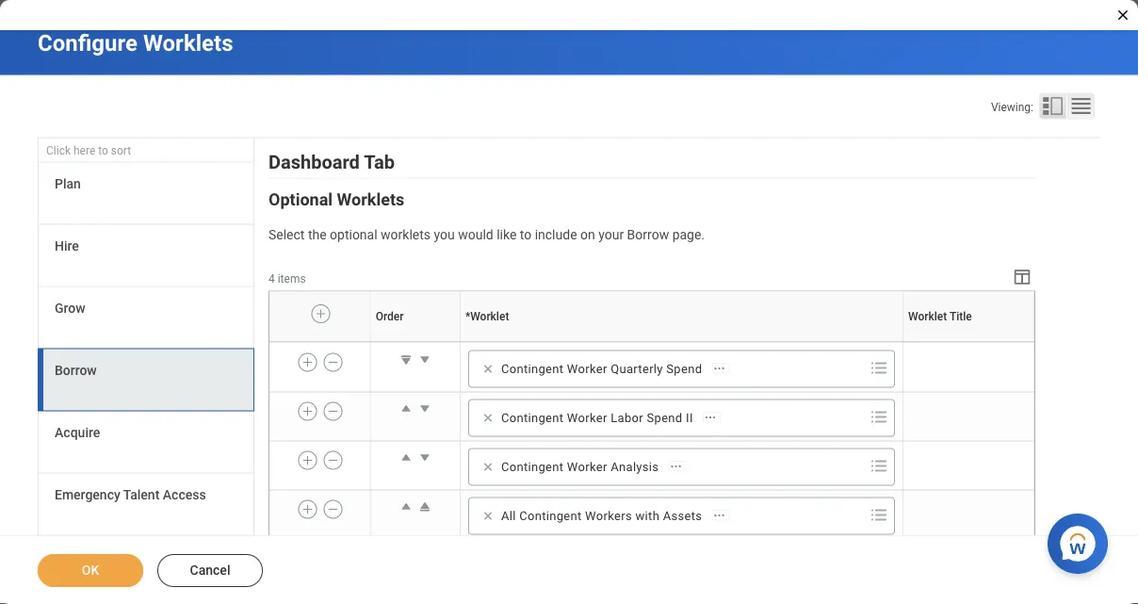 Task type: vqa. For each thing, say whether or not it's contained in the screenshot.
Worklet
yes



Task type: locate. For each thing, give the bounding box(es) containing it.
1 x small image from the top
[[479, 408, 498, 427]]

ok
[[82, 563, 99, 578]]

would
[[458, 226, 494, 242]]

worklet
[[471, 310, 509, 323], [909, 310, 948, 323], [680, 342, 684, 343], [966, 342, 970, 343]]

configure worklets main content
[[0, 13, 1139, 604]]

order for order
[[376, 310, 404, 323]]

1 vertical spatial caret up image
[[397, 497, 415, 516]]

hire
[[55, 238, 79, 253]]

access
[[163, 487, 206, 502]]

spend for labor
[[647, 410, 683, 425]]

1 vertical spatial related actions image
[[704, 411, 717, 424]]

related actions image
[[713, 362, 726, 375], [704, 411, 717, 424], [670, 460, 683, 473]]

row element
[[270, 291, 1039, 342], [270, 343, 1035, 392], [270, 392, 1035, 441], [270, 441, 1035, 490], [270, 490, 1035, 539]]

worklets inside group
[[337, 189, 405, 209]]

row element containing all contingent workers with assets
[[270, 490, 1035, 539]]

viewing:
[[992, 100, 1034, 113]]

title inside row element
[[950, 310, 973, 323]]

x small image
[[479, 359, 498, 378], [479, 506, 498, 525]]

contingent worker analysis
[[501, 459, 659, 474]]

2 prompts image from the top
[[868, 405, 891, 428]]

1 horizontal spatial worklets
[[337, 189, 405, 209]]

1 vertical spatial worklets
[[337, 189, 405, 209]]

1 vertical spatial minus image
[[326, 402, 340, 419]]

minus image for all contingent workers with assets
[[326, 500, 340, 517]]

caret top image
[[415, 497, 434, 516]]

title
[[950, 310, 973, 323], [970, 342, 972, 343]]

1 vertical spatial caret down image
[[415, 399, 434, 418]]

contingent up contingent worker analysis
[[501, 410, 564, 425]]

caret up image for caret down icon at the left of page
[[397, 448, 415, 467]]

x small image
[[479, 408, 498, 427], [479, 457, 498, 476]]

caret bottom image
[[397, 350, 415, 368]]

related actions image for contingent worker analysis
[[670, 460, 683, 473]]

1 vertical spatial order
[[414, 342, 417, 343]]

x small image right caret up icon
[[479, 408, 498, 427]]

1 horizontal spatial to
[[520, 226, 532, 242]]

select the optional worklets you would like to include on your borrow page.
[[269, 226, 705, 242]]

*
[[466, 310, 471, 323]]

caret down image up caret down icon at the left of page
[[415, 399, 434, 418]]

2 vertical spatial minus image
[[326, 500, 340, 517]]

order inside row element
[[376, 310, 404, 323]]

title down worklet title
[[970, 342, 972, 343]]

cancel
[[190, 563, 230, 578]]

worklet title
[[909, 310, 973, 323]]

x small image right caret down icon at the left of page
[[479, 457, 498, 476]]

minus image for contingent worker labor spend ii
[[326, 402, 340, 419]]

minus image
[[326, 353, 340, 370], [326, 402, 340, 419], [326, 500, 340, 517]]

0 vertical spatial worker
[[567, 361, 608, 376]]

list box containing plan
[[38, 162, 255, 536]]

caret up image
[[397, 399, 415, 418]]

configure
[[38, 29, 138, 56]]

click to view/edit grid preferences image
[[1012, 266, 1033, 286]]

to inside optional worklets group
[[520, 226, 532, 242]]

related actions image inside contingent worker quarterly spend, press delete to clear value. option
[[713, 362, 726, 375]]

worklets
[[381, 226, 431, 242]]

caret up image down caret up icon
[[397, 448, 415, 467]]

2 minus image from the top
[[326, 402, 340, 419]]

worker
[[567, 361, 608, 376], [567, 410, 608, 425], [567, 459, 608, 474]]

caret down image down order column header at the left bottom
[[415, 350, 434, 368]]

plus image
[[314, 305, 327, 322], [301, 353, 314, 370], [301, 402, 314, 419], [301, 451, 314, 468]]

1 horizontal spatial borrow
[[627, 226, 669, 242]]

related actions image for contingent worker quarterly spend
[[713, 362, 726, 375]]

row element containing contingent worker analysis
[[270, 441, 1035, 490]]

title up 'worklet title' column header
[[950, 310, 973, 323]]

items
[[278, 271, 306, 285]]

4 prompts image from the top
[[868, 503, 891, 526]]

close configure worklets image
[[1116, 8, 1131, 23]]

minus image up minus image
[[326, 402, 340, 419]]

1 vertical spatial worker
[[567, 410, 608, 425]]

0 vertical spatial worklets
[[143, 29, 233, 56]]

optional worklets
[[269, 189, 405, 209]]

1 minus image from the top
[[326, 353, 340, 370]]

1 horizontal spatial order
[[414, 342, 417, 343]]

related actions image down order worklet worklet title
[[713, 362, 726, 375]]

x small image left the "all"
[[479, 506, 498, 525]]

1 vertical spatial x small image
[[479, 457, 498, 476]]

caret down image
[[415, 448, 434, 467]]

1 x small image from the top
[[479, 359, 498, 378]]

1 worker from the top
[[567, 361, 608, 376]]

spend down worklet column header
[[667, 361, 703, 376]]

minus image left caret bottom 'image'
[[326, 353, 340, 370]]

dashboard tab
[[269, 151, 395, 173]]

2 vertical spatial worker
[[567, 459, 608, 474]]

worklet title column header
[[904, 342, 1035, 343]]

0 vertical spatial x small image
[[479, 359, 498, 378]]

1 caret up image from the top
[[397, 448, 415, 467]]

1 vertical spatial x small image
[[479, 506, 498, 525]]

caret down image for caret up icon
[[415, 399, 434, 418]]

tab
[[364, 151, 395, 173]]

borrow right 'your'
[[627, 226, 669, 242]]

1 row element from the top
[[270, 291, 1039, 342]]

worker for analysis
[[567, 459, 608, 474]]

0 vertical spatial order
[[376, 310, 404, 323]]

spend left ii
[[647, 410, 683, 425]]

x small image inside contingent worker labor spend ii, press delete to clear value. option
[[479, 408, 498, 427]]

contingent down * worklet
[[501, 361, 564, 376]]

1 caret down image from the top
[[415, 350, 434, 368]]

2 x small image from the top
[[479, 506, 498, 525]]

borrow up acquire
[[55, 362, 97, 378]]

contingent worker labor spend ii
[[501, 410, 694, 425]]

click here to sort
[[46, 143, 131, 157]]

5 row element from the top
[[270, 490, 1035, 539]]

x small image inside contingent worker quarterly spend, press delete to clear value. option
[[479, 359, 498, 378]]

caret up image down caret down icon at the left of page
[[397, 497, 415, 516]]

contingent for contingent worker quarterly spend
[[501, 361, 564, 376]]

3 prompts image from the top
[[868, 454, 891, 477]]

acquire
[[55, 424, 100, 440]]

contingent worker quarterly spend element
[[501, 360, 703, 377]]

1 vertical spatial spend
[[647, 410, 683, 425]]

0 vertical spatial x small image
[[479, 408, 498, 427]]

x small image down * worklet
[[479, 359, 498, 378]]

worker left quarterly
[[567, 361, 608, 376]]

1 vertical spatial to
[[520, 226, 532, 242]]

0 vertical spatial borrow
[[627, 226, 669, 242]]

x small image inside contingent worker analysis, press delete to clear value. option
[[479, 457, 498, 476]]

list box inside the configure worklets main content
[[38, 162, 255, 536]]

related actions image
[[713, 509, 726, 522]]

contingent worker quarterly spend, press delete to clear value. option
[[475, 357, 736, 380]]

0 vertical spatial caret down image
[[415, 350, 434, 368]]

caret up image
[[397, 448, 415, 467], [397, 497, 415, 516]]

spend inside option
[[647, 410, 683, 425]]

order column header
[[371, 342, 460, 343]]

worklets
[[143, 29, 233, 56], [337, 189, 405, 209]]

2 worker from the top
[[567, 410, 608, 425]]

order up order column header at the left bottom
[[376, 310, 404, 323]]

spend inside option
[[667, 361, 703, 376]]

optional worklets button
[[269, 189, 405, 209]]

1 vertical spatial borrow
[[55, 362, 97, 378]]

borrow inside navigation pane region
[[55, 362, 97, 378]]

worker inside option
[[567, 361, 608, 376]]

0 horizontal spatial order
[[376, 310, 404, 323]]

0 vertical spatial spend
[[667, 361, 703, 376]]

like
[[497, 226, 517, 242]]

order
[[376, 310, 404, 323], [414, 342, 417, 343]]

3 minus image from the top
[[326, 500, 340, 517]]

Toggle to List Detail view radio
[[1040, 92, 1067, 119]]

borrow
[[627, 226, 669, 242], [55, 362, 97, 378]]

order up caret bottom 'image'
[[414, 342, 417, 343]]

spend
[[667, 361, 703, 376], [647, 410, 683, 425]]

worker left analysis
[[567, 459, 608, 474]]

4 row element from the top
[[270, 441, 1035, 490]]

worklets for configure worklets
[[143, 29, 233, 56]]

0 vertical spatial caret up image
[[397, 448, 415, 467]]

to right the like in the top of the page
[[520, 226, 532, 242]]

list box
[[38, 162, 255, 536]]

2 x small image from the top
[[479, 457, 498, 476]]

0 horizontal spatial worklets
[[143, 29, 233, 56]]

labor
[[611, 410, 644, 425]]

caret down image
[[415, 350, 434, 368], [415, 399, 434, 418]]

order worklet worklet title
[[414, 342, 972, 343]]

2 vertical spatial related actions image
[[670, 460, 683, 473]]

3 worker from the top
[[567, 459, 608, 474]]

prompts image for contingent worker quarterly spend
[[868, 356, 891, 379]]

related actions image right ii
[[704, 411, 717, 424]]

1 vertical spatial title
[[970, 342, 972, 343]]

order for order worklet worklet title
[[414, 342, 417, 343]]

2 caret down image from the top
[[415, 399, 434, 418]]

to left sort
[[98, 143, 108, 157]]

1 prompts image from the top
[[868, 356, 891, 379]]

configure worklets
[[38, 29, 233, 56]]

all contingent workers with assets
[[501, 508, 703, 523]]

x small image for all contingent workers with assets
[[479, 506, 498, 525]]

2 caret up image from the top
[[397, 497, 415, 516]]

page.
[[673, 226, 705, 242]]

to
[[98, 143, 108, 157], [520, 226, 532, 242]]

2 row element from the top
[[270, 343, 1035, 392]]

your
[[599, 226, 624, 242]]

3 row element from the top
[[270, 392, 1035, 441]]

optional
[[330, 226, 378, 242]]

worker left labor
[[567, 410, 608, 425]]

worklet column header
[[460, 342, 904, 343]]

contingent up the "all"
[[501, 459, 564, 474]]

0 horizontal spatial borrow
[[55, 362, 97, 378]]

talent
[[123, 487, 160, 502]]

0 vertical spatial to
[[98, 143, 108, 157]]

select
[[269, 226, 305, 242]]

0 vertical spatial minus image
[[326, 353, 340, 370]]

related actions image right analysis
[[670, 460, 683, 473]]

prompts image
[[868, 356, 891, 379], [868, 405, 891, 428], [868, 454, 891, 477], [868, 503, 891, 526]]

x small image for contingent worker quarterly spend
[[479, 359, 498, 378]]

contingent worker labor spend ii element
[[501, 409, 694, 426]]

0 vertical spatial related actions image
[[713, 362, 726, 375]]

workers
[[585, 508, 632, 523]]

contingent worker quarterly spend
[[501, 361, 703, 376]]

minus image right plus icon
[[326, 500, 340, 517]]

contingent inside option
[[501, 361, 564, 376]]

0 vertical spatial title
[[950, 310, 973, 323]]

0 horizontal spatial to
[[98, 143, 108, 157]]

* worklet
[[466, 310, 509, 323]]

prompts image for all contingent workers with assets
[[868, 503, 891, 526]]

here
[[73, 143, 95, 157]]

sort
[[111, 143, 131, 157]]

contingent worker labor spend ii, press delete to clear value. option
[[475, 406, 727, 429]]

quarterly
[[611, 361, 663, 376]]

emergency talent access
[[55, 487, 206, 502]]

contingent
[[501, 361, 564, 376], [501, 410, 564, 425], [501, 459, 564, 474], [520, 508, 582, 523]]



Task type: describe. For each thing, give the bounding box(es) containing it.
workday assistant region
[[1048, 506, 1116, 574]]

emergency
[[55, 487, 120, 502]]

worklets for optional worklets
[[337, 189, 405, 209]]

navigation pane region
[[38, 138, 255, 540]]

ii
[[686, 410, 694, 425]]

optional worklets group
[[269, 188, 1039, 540]]

cancel button
[[157, 554, 263, 587]]

viewing: option group
[[992, 92, 1101, 123]]

all contingent workers with assets element
[[501, 507, 703, 524]]

click
[[46, 143, 71, 157]]

assets
[[663, 508, 703, 523]]

to inside click here to sort popup button
[[98, 143, 108, 157]]

plus image for worklet
[[314, 305, 327, 322]]

plan
[[55, 175, 81, 191]]

grow
[[55, 300, 85, 315]]

row element containing order
[[270, 291, 1039, 342]]

spend for quarterly
[[667, 361, 703, 376]]

ok button
[[38, 554, 143, 587]]

row element containing contingent worker quarterly spend
[[270, 343, 1035, 392]]

contingent worker analysis, press delete to clear value. option
[[475, 455, 692, 478]]

borrow inside optional worklets group
[[627, 226, 669, 242]]

prompts image for contingent worker labor spend ii
[[868, 405, 891, 428]]

you
[[434, 226, 455, 242]]

configure worklets dialog
[[0, 0, 1139, 604]]

x small image for contingent worker analysis
[[479, 457, 498, 476]]

analysis
[[611, 459, 659, 474]]

caret down image for caret bottom 'image'
[[415, 350, 434, 368]]

with
[[636, 508, 660, 523]]

x small image for contingent worker labor spend ii
[[479, 408, 498, 427]]

click here to sort button
[[38, 138, 255, 162]]

on
[[581, 226, 595, 242]]

plus image for contingent worker analysis
[[301, 451, 314, 468]]

plus image for contingent worker quarterly spend
[[301, 353, 314, 370]]

caret up image for caret top icon
[[397, 497, 415, 516]]

contingent worker analysis element
[[501, 458, 659, 475]]

prompts image for contingent worker analysis
[[868, 454, 891, 477]]

contingent for contingent worker analysis
[[501, 459, 564, 474]]

contingent for contingent worker labor spend ii
[[501, 410, 564, 425]]

contingent right the "all"
[[520, 508, 582, 523]]

include
[[535, 226, 577, 242]]

plus image
[[301, 500, 314, 517]]

all contingent workers with assets, press delete to clear value. option
[[475, 504, 736, 527]]

row element containing contingent worker labor spend ii
[[270, 392, 1035, 441]]

worker for labor
[[567, 410, 608, 425]]

the
[[308, 226, 327, 242]]

worker for quarterly
[[567, 361, 608, 376]]

Toggle to Grid view radio
[[1068, 92, 1095, 119]]

all
[[501, 508, 516, 523]]

4
[[269, 271, 275, 285]]

related actions image for contingent worker labor spend ii
[[704, 411, 717, 424]]

minus image
[[326, 451, 340, 468]]

dashboard
[[269, 151, 360, 173]]

optional
[[269, 189, 333, 209]]

4 items
[[269, 271, 306, 285]]



